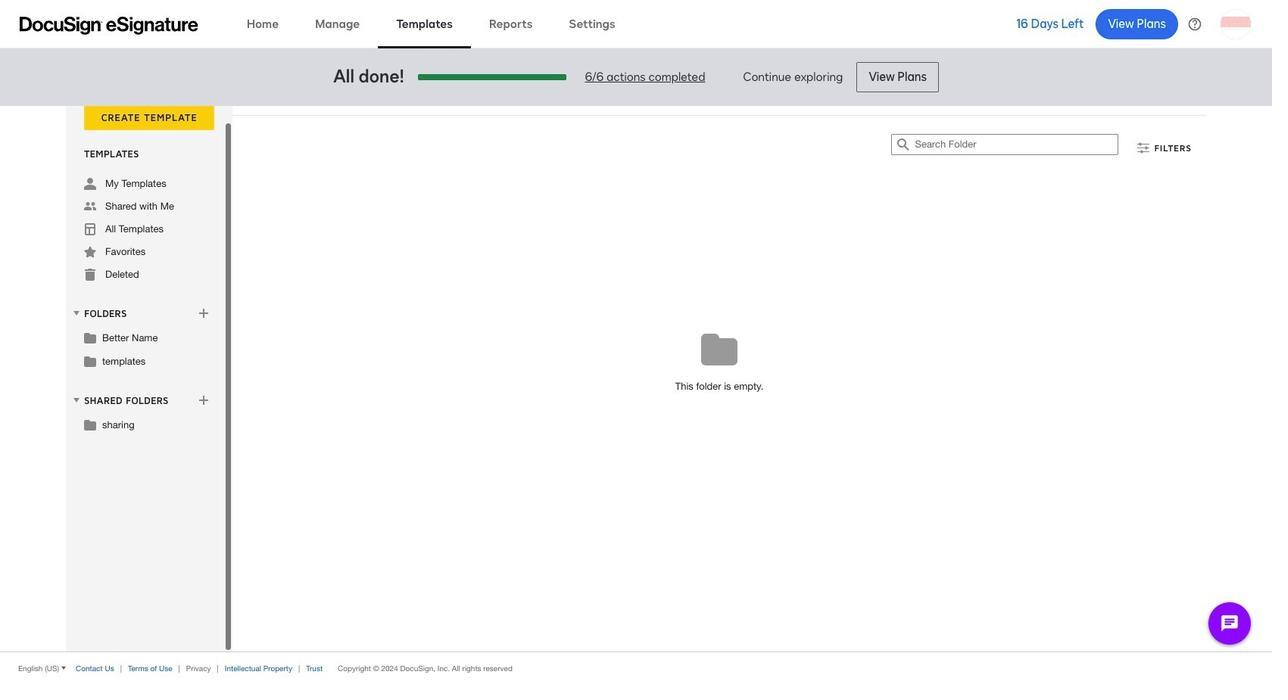 Task type: locate. For each thing, give the bounding box(es) containing it.
1 vertical spatial folder image
[[84, 419, 96, 431]]

view folders image
[[70, 307, 83, 319]]

folder image up folder image
[[84, 332, 96, 344]]

shared image
[[84, 201, 96, 213]]

folder image
[[84, 332, 96, 344], [84, 419, 96, 431]]

docusign esignature image
[[20, 16, 198, 34]]

0 vertical spatial folder image
[[84, 332, 96, 344]]

folder image down folder image
[[84, 419, 96, 431]]

more info region
[[0, 652, 1272, 685]]

star filled image
[[84, 246, 96, 258]]



Task type: vqa. For each thing, say whether or not it's contained in the screenshot.
option group
no



Task type: describe. For each thing, give the bounding box(es) containing it.
folder image
[[84, 355, 96, 367]]

trash image
[[84, 269, 96, 281]]

user image
[[84, 178, 96, 190]]

your uploaded profile image image
[[1221, 9, 1251, 39]]

2 folder image from the top
[[84, 419, 96, 431]]

view shared folders image
[[70, 394, 83, 407]]

secondary navigation region
[[66, 105, 1210, 652]]

1 folder image from the top
[[84, 332, 96, 344]]

templates image
[[84, 223, 96, 236]]

Search Folder text field
[[915, 135, 1118, 154]]



